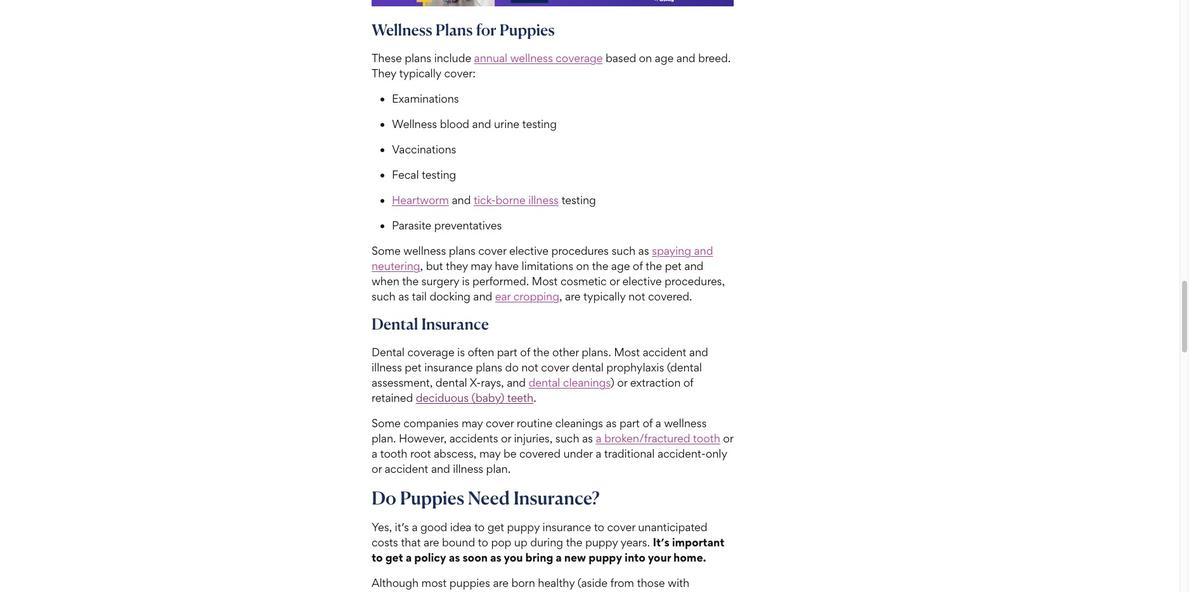 Task type: describe. For each thing, give the bounding box(es) containing it.
some wellness plans cover elective procedures such as
[[372, 244, 652, 258]]

elective inside , but they may have limitations on the age of the pet and when the surgery is performed. most cosmetic or elective procedures, such as tail docking and
[[623, 275, 662, 288]]

yes,
[[372, 521, 392, 534]]

annual
[[474, 52, 507, 65]]

do
[[372, 487, 396, 509]]

have inside although most puppies are born healthy (aside from those with congenital issues) and have a low risk of being diagnosed with a chroni
[[486, 592, 510, 592]]

pop
[[491, 536, 511, 549]]

accident inside dental coverage is often part of the other plans. most accident and illness pet insurance plans do not cover dental prophylaxis (dental assessment, dental x-rays, and
[[643, 346, 686, 359]]

some for some wellness plans cover elective procedures such as
[[372, 244, 401, 258]]

years.
[[621, 536, 650, 549]]

idea
[[450, 521, 472, 534]]

borne
[[496, 194, 526, 207]]

are for cropping
[[565, 290, 581, 303]]

cosmetic
[[561, 275, 607, 288]]

performed.
[[473, 275, 529, 288]]

may inside some companies may cover routine cleanings as part of a wellness plan. however, accidents or injuries, such as
[[462, 417, 483, 430]]

0 vertical spatial with
[[668, 577, 690, 590]]

traditional
[[604, 447, 655, 461]]

and inside based on age and breed. they typically cover:
[[676, 52, 695, 65]]

dental insurance
[[372, 315, 489, 334]]

puppy inside the it's important to get a policy as soon as you bring a new puppy into your home.
[[589, 551, 622, 565]]

of inside dental coverage is often part of the other plans. most accident and illness pet insurance plans do not cover dental prophylaxis (dental assessment, dental x-rays, and
[[520, 346, 530, 359]]

a broken/fractured tooth link
[[596, 432, 720, 445]]

wellness plans for puppies
[[372, 21, 555, 40]]

a down that in the bottom left of the page
[[406, 551, 412, 565]]

ear cropping link
[[495, 290, 559, 303]]

) or extraction of retained
[[372, 376, 694, 405]]

docking
[[430, 290, 470, 303]]

are inside yes, it's a good idea to get puppy insurance to cover unanticipated costs that are bound to pop up during the puppy years.
[[424, 536, 439, 549]]

a broken/fractured tooth
[[596, 432, 720, 445]]

as down 'bound'
[[449, 551, 460, 565]]

may inside , but they may have limitations on the age of the pet and when the surgery is performed. most cosmetic or elective procedures, such as tail docking and
[[471, 260, 492, 273]]

1 horizontal spatial wellness
[[510, 52, 553, 65]]

based
[[606, 52, 636, 65]]

cover inside dental coverage is often part of the other plans. most accident and illness pet insurance plans do not cover dental prophylaxis (dental assessment, dental x-rays, and
[[541, 361, 569, 374]]

of inside , but they may have limitations on the age of the pet and when the surgery is performed. most cosmetic or elective procedures, such as tail docking and
[[633, 260, 643, 273]]

that
[[401, 536, 421, 549]]

0 vertical spatial elective
[[509, 244, 549, 258]]

heartworm
[[392, 194, 449, 207]]

(dental
[[667, 361, 702, 374]]

these plans include annual wellness coverage
[[372, 52, 603, 65]]

to up 'soon'
[[478, 536, 488, 549]]

or inside ) or extraction of retained
[[617, 376, 627, 390]]

the down spaying
[[646, 260, 662, 273]]

insurance inside dental coverage is often part of the other plans. most accident and illness pet insurance plans do not cover dental prophylaxis (dental assessment, dental x-rays, and
[[424, 361, 473, 374]]

retained
[[372, 391, 413, 405]]

and inside spaying and neutering
[[694, 244, 713, 258]]

0 vertical spatial puppies
[[500, 21, 555, 40]]

2 horizontal spatial testing
[[562, 194, 596, 207]]

risk
[[542, 592, 559, 592]]

the inside dental coverage is often part of the other plans. most accident and illness pet insurance plans do not cover dental prophylaxis (dental assessment, dental x-rays, and
[[533, 346, 550, 359]]

pet insurance image
[[372, 0, 734, 7]]

tooth for a
[[380, 447, 407, 461]]

be
[[504, 447, 517, 461]]

(baby)
[[472, 391, 504, 405]]

get inside the it's important to get a policy as soon as you bring a new puppy into your home.
[[385, 551, 403, 565]]

plans inside dental coverage is often part of the other plans. most accident and illness pet insurance plans do not cover dental prophylaxis (dental assessment, dental x-rays, and
[[476, 361, 502, 374]]

do puppies need insurance?
[[372, 487, 600, 509]]

heartworm link
[[392, 194, 449, 207]]

or up the do
[[372, 462, 382, 476]]

a inside yes, it's a good idea to get puppy insurance to cover unanticipated costs that are bound to pop up during the puppy years.
[[412, 521, 418, 534]]

diagnosed
[[607, 592, 660, 592]]

such inside , but they may have limitations on the age of the pet and when the surgery is performed. most cosmetic or elective procedures, such as tail docking and
[[372, 290, 396, 303]]

(aside
[[578, 577, 608, 590]]

your
[[648, 551, 671, 565]]

dental cleanings link
[[529, 376, 610, 390]]

2 horizontal spatial dental
[[572, 361, 604, 374]]

the up "tail"
[[402, 275, 419, 288]]

wellness inside some companies may cover routine cleanings as part of a wellness plan. however, accidents or injuries, such as
[[664, 417, 707, 430]]

dental cleanings
[[529, 376, 610, 390]]

part inside dental coverage is often part of the other plans. most accident and illness pet insurance plans do not cover dental prophylaxis (dental assessment, dental x-rays, and
[[497, 346, 517, 359]]

pet inside , but they may have limitations on the age of the pet and when the surgery is performed. most cosmetic or elective procedures, such as tail docking and
[[665, 260, 682, 273]]

tick-borne illness link
[[474, 194, 559, 207]]

root
[[410, 447, 431, 461]]

a inside some companies may cover routine cleanings as part of a wellness plan. however, accidents or injuries, such as
[[656, 417, 661, 430]]

most inside , but they may have limitations on the age of the pet and when the surgery is performed. most cosmetic or elective procedures, such as tail docking and
[[532, 275, 558, 288]]

1 vertical spatial with
[[662, 592, 684, 592]]

spaying and neutering link
[[372, 244, 713, 273]]

plan. inside or a tooth root abscess, may be covered under a traditional accident-only or accident and illness plan.
[[486, 462, 511, 476]]

although most puppies are born healthy (aside from those with congenital issues) and have a low risk of being diagnosed with a chroni
[[372, 577, 733, 592]]

into
[[625, 551, 645, 565]]

some companies may cover routine cleanings as part of a wellness plan. however, accidents or injuries, such as
[[372, 417, 707, 445]]

bring
[[525, 551, 553, 565]]

1 horizontal spatial typically
[[583, 290, 626, 303]]

spaying and neutering
[[372, 244, 713, 273]]

a right "under"
[[596, 447, 601, 461]]

1 vertical spatial puppies
[[400, 487, 464, 509]]

deciduous (baby) teeth link
[[416, 391, 533, 405]]

cover:
[[444, 67, 476, 80]]

illness inside dental coverage is often part of the other plans. most accident and illness pet insurance plans do not cover dental prophylaxis (dental assessment, dental x-rays, and
[[372, 361, 402, 374]]

routine
[[517, 417, 552, 430]]

healthy
[[538, 577, 575, 590]]

plans.
[[582, 346, 611, 359]]

a down 'born'
[[513, 592, 519, 592]]

0 vertical spatial puppy
[[507, 521, 540, 534]]

deciduous (baby) teeth .
[[416, 391, 536, 405]]

as left spaying
[[638, 244, 649, 258]]

abscess, may
[[434, 447, 501, 461]]

need
[[468, 487, 510, 509]]

.
[[533, 391, 536, 405]]

vaccinations
[[392, 143, 456, 156]]

assessment,
[[372, 376, 433, 390]]

are for most
[[493, 577, 509, 590]]

home.
[[674, 551, 706, 565]]

age inside , but they may have limitations on the age of the pet and when the surgery is performed. most cosmetic or elective procedures, such as tail docking and
[[611, 260, 630, 273]]

limitations
[[522, 260, 573, 273]]

have inside , but they may have limitations on the age of the pet and when the surgery is performed. most cosmetic or elective procedures, such as tail docking and
[[495, 260, 519, 273]]

puppies
[[450, 577, 490, 590]]

0 horizontal spatial wellness
[[404, 244, 446, 258]]

and inside although most puppies are born healthy (aside from those with congenital issues) and have a low risk of being diagnosed with a chroni
[[464, 592, 483, 592]]

, but they may have limitations on the age of the pet and when the surgery is performed. most cosmetic or elective procedures, such as tail docking and
[[372, 260, 725, 303]]

as down pop
[[490, 551, 501, 565]]

new
[[564, 551, 586, 565]]

not inside dental coverage is often part of the other plans. most accident and illness pet insurance plans do not cover dental prophylaxis (dental assessment, dental x-rays, and
[[521, 361, 538, 374]]

1 horizontal spatial coverage
[[556, 52, 603, 65]]

most
[[421, 577, 447, 590]]

parasite preventatives
[[392, 219, 502, 232]]

0 horizontal spatial dental
[[436, 376, 467, 390]]

it's
[[653, 536, 669, 549]]

1 horizontal spatial ,
[[559, 290, 562, 303]]

being
[[575, 592, 604, 592]]

of inside ) or extraction of retained
[[683, 376, 694, 390]]

and inside or a tooth root abscess, may be covered under a traditional accident-only or accident and illness plan.
[[431, 462, 450, 476]]

teeth
[[507, 391, 533, 405]]

0 vertical spatial cleanings
[[563, 376, 610, 390]]

procedures
[[551, 244, 609, 258]]

soon
[[463, 551, 488, 565]]

tick-
[[474, 194, 496, 207]]

other
[[552, 346, 579, 359]]

a left broken/fractured
[[596, 432, 602, 445]]

cover up performed.
[[478, 244, 506, 258]]

under
[[563, 447, 593, 461]]



Task type: locate. For each thing, give the bounding box(es) containing it.
are up the policy
[[424, 536, 439, 549]]

for
[[476, 21, 497, 40]]

is inside dental coverage is often part of the other plans. most accident and illness pet insurance plans do not cover dental prophylaxis (dental assessment, dental x-rays, and
[[457, 346, 465, 359]]

0 horizontal spatial on
[[576, 260, 589, 273]]

rays,
[[481, 376, 504, 390]]

cover inside yes, it's a good idea to get puppy insurance to cover unanticipated costs that are bound to pop up during the puppy years.
[[607, 521, 635, 534]]

0 vertical spatial insurance
[[424, 361, 473, 374]]

dental for dental coverage is often part of the other plans. most accident and illness pet insurance plans do not cover dental prophylaxis (dental assessment, dental x-rays, and
[[372, 346, 405, 359]]

dental down "tail"
[[372, 315, 418, 334]]

pet inside dental coverage is often part of the other plans. most accident and illness pet insurance plans do not cover dental prophylaxis (dental assessment, dental x-rays, and
[[405, 361, 422, 374]]

such up "under"
[[555, 432, 579, 445]]

1 vertical spatial get
[[385, 551, 403, 565]]

dental up the assessment,
[[372, 346, 405, 359]]

have
[[495, 260, 519, 273], [486, 592, 510, 592]]

however, accidents
[[399, 432, 498, 445]]

cleanings
[[563, 376, 610, 390], [555, 417, 603, 430]]

, left but
[[420, 260, 423, 273]]

typically
[[399, 67, 441, 80], [583, 290, 626, 303]]

a right it's
[[412, 521, 418, 534]]

1 vertical spatial ,
[[559, 290, 562, 303]]

cropping
[[513, 290, 559, 303]]

puppy
[[507, 521, 540, 534], [585, 536, 618, 549], [589, 551, 622, 565]]

2 horizontal spatial such
[[612, 244, 636, 258]]

accident up (dental
[[643, 346, 686, 359]]

such down when
[[372, 290, 396, 303]]

plans up rays,
[[476, 361, 502, 374]]

puppy up (aside
[[589, 551, 622, 565]]

0 horizontal spatial get
[[385, 551, 403, 565]]

issues)
[[428, 592, 461, 592]]

0 vertical spatial part
[[497, 346, 517, 359]]

is down they in the top of the page
[[462, 275, 470, 288]]

plans
[[405, 52, 431, 65], [449, 244, 476, 258], [476, 361, 502, 374]]

tail
[[412, 290, 427, 303]]

covered
[[519, 447, 561, 461]]

0 horizontal spatial part
[[497, 346, 517, 359]]

coverage left the based
[[556, 52, 603, 65]]

2 vertical spatial such
[[555, 432, 579, 445]]

plans right these
[[405, 52, 431, 65]]

to down costs
[[372, 551, 383, 565]]

procedures,
[[665, 275, 725, 288]]

prophylaxis
[[607, 361, 664, 374]]

wellness for wellness plans for puppies
[[372, 21, 432, 40]]

ear
[[495, 290, 511, 303]]

of up ear cropping , are typically not covered.
[[633, 260, 643, 273]]

broken/fractured
[[604, 432, 690, 445]]

as inside , but they may have limitations on the age of the pet and when the surgery is performed. most cosmetic or elective procedures, such as tail docking and
[[398, 290, 409, 303]]

only
[[706, 447, 727, 461]]

covered.
[[648, 290, 692, 303]]

or up ear cropping , are typically not covered.
[[610, 275, 620, 288]]

plan. down be in the bottom left of the page
[[486, 462, 511, 476]]

are down cosmetic at the top of page
[[565, 290, 581, 303]]

0 horizontal spatial not
[[521, 361, 538, 374]]

1 horizontal spatial elective
[[623, 275, 662, 288]]

of down (dental
[[683, 376, 694, 390]]

dental up .
[[529, 376, 560, 390]]

0 vertical spatial accident
[[643, 346, 686, 359]]

illness inside or a tooth root abscess, may be covered under a traditional accident-only or accident and illness plan.
[[453, 462, 483, 476]]

preventatives
[[434, 219, 502, 232]]

0 vertical spatial ,
[[420, 260, 423, 273]]

but
[[426, 260, 443, 273]]

to
[[474, 521, 485, 534], [594, 521, 604, 534], [478, 536, 488, 549], [372, 551, 383, 565]]

, down cosmetic at the top of page
[[559, 290, 562, 303]]

cleanings up "under"
[[555, 417, 603, 430]]

may right they in the top of the page
[[471, 260, 492, 273]]

fecal
[[392, 168, 419, 182]]

typically up examinations
[[399, 67, 441, 80]]

0 horizontal spatial are
[[424, 536, 439, 549]]

age up ear cropping , are typically not covered.
[[611, 260, 630, 273]]

a left new
[[556, 551, 562, 565]]

elective up covered.
[[623, 275, 662, 288]]

not
[[628, 290, 645, 303], [521, 361, 538, 374]]

typically down cosmetic at the top of page
[[583, 290, 626, 303]]

tooth up only
[[693, 432, 720, 445]]

0 horizontal spatial coverage
[[407, 346, 454, 359]]

is left often
[[457, 346, 465, 359]]

insurance up during
[[543, 521, 591, 534]]

2 horizontal spatial illness
[[528, 194, 559, 207]]

0 vertical spatial plan.
[[372, 432, 396, 445]]

the up cosmetic at the top of page
[[592, 260, 608, 273]]

surgery
[[422, 275, 459, 288]]

1 vertical spatial wellness
[[392, 117, 437, 131]]

illness
[[528, 194, 559, 207], [372, 361, 402, 374], [453, 462, 483, 476]]

1 horizontal spatial most
[[614, 346, 640, 359]]

x-
[[470, 376, 481, 390]]

0 vertical spatial wellness
[[372, 21, 432, 40]]

0 vertical spatial are
[[565, 290, 581, 303]]

2 vertical spatial plans
[[476, 361, 502, 374]]

cleanings down the plans.
[[563, 376, 610, 390]]

it's
[[395, 521, 409, 534]]

1 vertical spatial testing
[[422, 168, 456, 182]]

may down deciduous (baby) teeth link
[[462, 417, 483, 430]]

from
[[610, 577, 634, 590]]

1 vertical spatial dental
[[372, 346, 405, 359]]

parasite
[[392, 219, 431, 232]]

of inside some companies may cover routine cleanings as part of a wellness plan. however, accidents or injuries, such as
[[643, 417, 653, 430]]

or up be in the bottom left of the page
[[501, 432, 511, 445]]

0 vertical spatial typically
[[399, 67, 441, 80]]

up
[[514, 536, 527, 549]]

part up broken/fractured
[[620, 417, 640, 430]]

during
[[530, 536, 563, 549]]

wellness up but
[[404, 244, 446, 258]]

1 horizontal spatial plan.
[[486, 462, 511, 476]]

they
[[446, 260, 468, 273]]

blood
[[440, 117, 469, 131]]

often
[[468, 346, 494, 359]]

these
[[372, 52, 402, 65]]

1 vertical spatial age
[[611, 260, 630, 273]]

2 vertical spatial puppy
[[589, 551, 622, 565]]

insurance up x-
[[424, 361, 473, 374]]

are left 'born'
[[493, 577, 509, 590]]

)
[[610, 376, 614, 390]]

1 vertical spatial may
[[462, 417, 483, 430]]

testing down vaccinations
[[422, 168, 456, 182]]

0 horizontal spatial elective
[[509, 244, 549, 258]]

most inside dental coverage is often part of the other plans. most accident and illness pet insurance plans do not cover dental prophylaxis (dental assessment, dental x-rays, and
[[614, 346, 640, 359]]

1 vertical spatial insurance
[[543, 521, 591, 534]]

on inside based on age and breed. they typically cover:
[[639, 52, 652, 65]]

wellness
[[372, 21, 432, 40], [392, 117, 437, 131]]

as up traditional
[[606, 417, 617, 430]]

those
[[637, 577, 665, 590]]

yes, it's a good idea to get puppy insurance to cover unanticipated costs that are bound to pop up during the puppy years.
[[372, 521, 708, 549]]

elective up limitations
[[509, 244, 549, 258]]

on inside , but they may have limitations on the age of the pet and when the surgery is performed. most cosmetic or elective procedures, such as tail docking and
[[576, 260, 589, 273]]

1 vertical spatial puppy
[[585, 536, 618, 549]]

to right the idea
[[474, 521, 485, 534]]

some inside some companies may cover routine cleanings as part of a wellness plan. however, accidents or injuries, such as
[[372, 417, 401, 430]]

ear cropping , are typically not covered.
[[495, 290, 692, 303]]

have down the puppies
[[486, 592, 510, 592]]

illness down abscess, may
[[453, 462, 483, 476]]

0 horizontal spatial such
[[372, 290, 396, 303]]

as up "under"
[[582, 432, 593, 445]]

0 horizontal spatial illness
[[372, 361, 402, 374]]

1 vertical spatial wellness
[[404, 244, 446, 258]]

dental
[[572, 361, 604, 374], [436, 376, 467, 390], [529, 376, 560, 390]]

0 vertical spatial tooth
[[693, 432, 720, 445]]

0 horizontal spatial tooth
[[380, 447, 407, 461]]

to down insurance? at the bottom of page
[[594, 521, 604, 534]]

coverage
[[556, 52, 603, 65], [407, 346, 454, 359]]

not right do
[[521, 361, 538, 374]]

cover inside some companies may cover routine cleanings as part of a wellness plan. however, accidents or injuries, such as
[[486, 417, 514, 430]]

0 vertical spatial illness
[[528, 194, 559, 207]]

a down home.
[[687, 592, 693, 592]]

0 vertical spatial some
[[372, 244, 401, 258]]

of down healthy
[[562, 592, 572, 592]]

spaying
[[652, 244, 691, 258]]

wellness for wellness blood and urine testing
[[392, 117, 437, 131]]

illness up the assessment,
[[372, 361, 402, 374]]

born
[[511, 577, 535, 590]]

companies
[[404, 417, 459, 430]]

wellness blood and urine testing
[[392, 117, 557, 131]]

0 horizontal spatial puppies
[[400, 487, 464, 509]]

with right those
[[668, 577, 690, 590]]

testing up procedures
[[562, 194, 596, 207]]

dental for dental insurance
[[372, 315, 418, 334]]

0 vertical spatial plans
[[405, 52, 431, 65]]

some up neutering
[[372, 244, 401, 258]]

1 horizontal spatial are
[[493, 577, 509, 590]]

1 vertical spatial elective
[[623, 275, 662, 288]]

injuries,
[[514, 432, 553, 445]]

2 some from the top
[[372, 417, 401, 430]]

1 vertical spatial some
[[372, 417, 401, 430]]

a up the do
[[372, 447, 377, 461]]

cleanings inside some companies may cover routine cleanings as part of a wellness plan. however, accidents or injuries, such as
[[555, 417, 603, 430]]

tooth left root at the bottom left of the page
[[380, 447, 407, 461]]

part inside some companies may cover routine cleanings as part of a wellness plan. however, accidents or injuries, such as
[[620, 417, 640, 430]]

get inside yes, it's a good idea to get puppy insurance to cover unanticipated costs that are bound to pop up during the puppy years.
[[487, 521, 504, 534]]

1 horizontal spatial illness
[[453, 462, 483, 476]]

0 horizontal spatial pet
[[405, 361, 422, 374]]

1 horizontal spatial tooth
[[693, 432, 720, 445]]

coverage inside dental coverage is often part of the other plans. most accident and illness pet insurance plans do not cover dental prophylaxis (dental assessment, dental x-rays, and
[[407, 346, 454, 359]]

insurance?
[[514, 487, 600, 509]]

1 horizontal spatial plans
[[449, 244, 476, 258]]

of up ) or extraction of retained
[[520, 346, 530, 359]]

low
[[521, 592, 539, 592]]

2 vertical spatial are
[[493, 577, 509, 590]]

cover down the (baby)
[[486, 417, 514, 430]]

0 horizontal spatial accident
[[385, 462, 428, 476]]

to inside the it's important to get a policy as soon as you bring a new puppy into your home.
[[372, 551, 383, 565]]

tooth inside or a tooth root abscess, may be covered under a traditional accident-only or accident and illness plan.
[[380, 447, 407, 461]]

dental down the plans.
[[572, 361, 604, 374]]

or inside , but they may have limitations on the age of the pet and when the surgery is performed. most cosmetic or elective procedures, such as tail docking and
[[610, 275, 620, 288]]

1 vertical spatial on
[[576, 260, 589, 273]]

the left the other
[[533, 346, 550, 359]]

some
[[372, 244, 401, 258], [372, 417, 401, 430]]

2 horizontal spatial are
[[565, 290, 581, 303]]

0 horizontal spatial testing
[[422, 168, 456, 182]]

0 horizontal spatial insurance
[[424, 361, 473, 374]]

0 vertical spatial not
[[628, 290, 645, 303]]

plan. inside some companies may cover routine cleanings as part of a wellness plan. however, accidents or injuries, such as
[[372, 432, 396, 445]]

1 horizontal spatial insurance
[[543, 521, 591, 534]]

1 dental from the top
[[372, 315, 418, 334]]

0 vertical spatial age
[[655, 52, 674, 65]]

accident down root at the bottom left of the page
[[385, 462, 428, 476]]

some for some companies may cover routine cleanings as part of a wellness plan. however, accidents or injuries, such as
[[372, 417, 401, 430]]

most
[[532, 275, 558, 288], [614, 346, 640, 359]]

0 vertical spatial most
[[532, 275, 558, 288]]

on
[[639, 52, 652, 65], [576, 260, 589, 273]]

accident inside or a tooth root abscess, may be covered under a traditional accident-only or accident and illness plan.
[[385, 462, 428, 476]]

get
[[487, 521, 504, 534], [385, 551, 403, 565]]

1 vertical spatial not
[[521, 361, 538, 374]]

you
[[504, 551, 523, 565]]

testing
[[522, 117, 557, 131], [422, 168, 456, 182], [562, 194, 596, 207]]

breed.
[[698, 52, 731, 65]]

get up pop
[[487, 521, 504, 534]]

2 dental from the top
[[372, 346, 405, 359]]

examinations
[[392, 92, 459, 105]]

annual wellness coverage link
[[474, 52, 603, 65]]

when
[[372, 275, 399, 288]]

1 horizontal spatial puppies
[[500, 21, 555, 40]]

0 vertical spatial get
[[487, 521, 504, 534]]

most up prophylaxis
[[614, 346, 640, 359]]

policy
[[414, 551, 446, 565]]

2 vertical spatial wellness
[[664, 417, 707, 430]]

age right the based
[[655, 52, 674, 65]]

, inside , but they may have limitations on the age of the pet and when the surgery is performed. most cosmetic or elective procedures, such as tail docking and
[[420, 260, 423, 273]]

with down those
[[662, 592, 684, 592]]

1 vertical spatial such
[[372, 290, 396, 303]]

0 horizontal spatial most
[[532, 275, 558, 288]]

typically inside based on age and breed. they typically cover:
[[399, 67, 441, 80]]

0 horizontal spatial plan.
[[372, 432, 396, 445]]

or right )
[[617, 376, 627, 390]]

illness right borne on the top left of page
[[528, 194, 559, 207]]

1 horizontal spatial accident
[[643, 346, 686, 359]]

as left "tail"
[[398, 290, 409, 303]]

part up do
[[497, 346, 517, 359]]

such right procedures
[[612, 244, 636, 258]]

or inside some companies may cover routine cleanings as part of a wellness plan. however, accidents or injuries, such as
[[501, 432, 511, 445]]

fecal testing
[[392, 168, 456, 182]]

the up new
[[566, 536, 582, 549]]

1 vertical spatial plan.
[[486, 462, 511, 476]]

the inside yes, it's a good idea to get puppy insurance to cover unanticipated costs that are bound to pop up during the puppy years.
[[566, 536, 582, 549]]

0 vertical spatial wellness
[[510, 52, 553, 65]]

pet down spaying
[[665, 260, 682, 273]]

of inside although most puppies are born healthy (aside from those with congenital issues) and have a low risk of being diagnosed with a chroni
[[562, 592, 572, 592]]

0 horizontal spatial typically
[[399, 67, 441, 80]]

as
[[638, 244, 649, 258], [398, 290, 409, 303], [606, 417, 617, 430], [582, 432, 593, 445], [449, 551, 460, 565], [490, 551, 501, 565]]

costs
[[372, 536, 398, 549]]

1 vertical spatial accident
[[385, 462, 428, 476]]

get down costs
[[385, 551, 403, 565]]

unanticipated
[[638, 521, 708, 534]]

dental inside dental coverage is often part of the other plans. most accident and illness pet insurance plans do not cover dental prophylaxis (dental assessment, dental x-rays, and
[[372, 346, 405, 359]]

1 vertical spatial tooth
[[380, 447, 407, 461]]

0 vertical spatial such
[[612, 244, 636, 258]]

0 vertical spatial dental
[[372, 315, 418, 334]]

plan. down retained
[[372, 432, 396, 445]]

insurance
[[421, 315, 489, 334]]

is inside , but they may have limitations on the age of the pet and when the surgery is performed. most cosmetic or elective procedures, such as tail docking and
[[462, 275, 470, 288]]

tooth for broken/fractured
[[693, 432, 720, 445]]

puppies up good
[[400, 487, 464, 509]]

such inside some companies may cover routine cleanings as part of a wellness plan. however, accidents or injuries, such as
[[555, 432, 579, 445]]

although
[[372, 577, 419, 590]]

are inside although most puppies are born healthy (aside from those with congenital issues) and have a low risk of being diagnosed with a chroni
[[493, 577, 509, 590]]

1 horizontal spatial dental
[[529, 376, 560, 390]]

neutering
[[372, 260, 420, 273]]

0 vertical spatial pet
[[665, 260, 682, 273]]

coverage down the dental insurance
[[407, 346, 454, 359]]

1 vertical spatial have
[[486, 592, 510, 592]]

plans up they in the top of the page
[[449, 244, 476, 258]]

1 horizontal spatial testing
[[522, 117, 557, 131]]

dental up deciduous
[[436, 376, 467, 390]]

1 horizontal spatial such
[[555, 432, 579, 445]]

wellness up vaccinations
[[392, 117, 437, 131]]

2 vertical spatial illness
[[453, 462, 483, 476]]

cover down the other
[[541, 361, 569, 374]]

accident-
[[658, 447, 706, 461]]

puppies up 'annual wellness coverage' link
[[500, 21, 555, 40]]

include
[[434, 52, 471, 65]]

0 vertical spatial testing
[[522, 117, 557, 131]]

1 vertical spatial is
[[457, 346, 465, 359]]

elective
[[509, 244, 549, 258], [623, 275, 662, 288]]

1 some from the top
[[372, 244, 401, 258]]

some down retained
[[372, 417, 401, 430]]

1 vertical spatial are
[[424, 536, 439, 549]]

on right the based
[[639, 52, 652, 65]]

wellness right annual
[[510, 52, 553, 65]]

insurance inside yes, it's a good idea to get puppy insurance to cover unanticipated costs that are bound to pop up during the puppy years.
[[543, 521, 591, 534]]

1 horizontal spatial on
[[639, 52, 652, 65]]

1 vertical spatial plans
[[449, 244, 476, 258]]

or up only
[[723, 432, 733, 445]]

1 horizontal spatial pet
[[665, 260, 682, 273]]

testing right "urine"
[[522, 117, 557, 131]]

urine
[[494, 117, 519, 131]]

not left covered.
[[628, 290, 645, 303]]

age inside based on age and breed. they typically cover:
[[655, 52, 674, 65]]

deciduous
[[416, 391, 469, 405]]

0 vertical spatial have
[[495, 260, 519, 273]]

and
[[676, 52, 695, 65], [472, 117, 491, 131], [452, 194, 471, 207], [694, 244, 713, 258], [685, 260, 704, 273], [473, 290, 492, 303], [689, 346, 708, 359], [507, 376, 526, 390], [431, 462, 450, 476], [464, 592, 483, 592]]

2 vertical spatial testing
[[562, 194, 596, 207]]

is
[[462, 275, 470, 288], [457, 346, 465, 359]]

on up cosmetic at the top of page
[[576, 260, 589, 273]]

0 vertical spatial coverage
[[556, 52, 603, 65]]

1 vertical spatial part
[[620, 417, 640, 430]]

2 horizontal spatial plans
[[476, 361, 502, 374]]

wellness up these
[[372, 21, 432, 40]]



Task type: vqa. For each thing, say whether or not it's contained in the screenshot.
map
no



